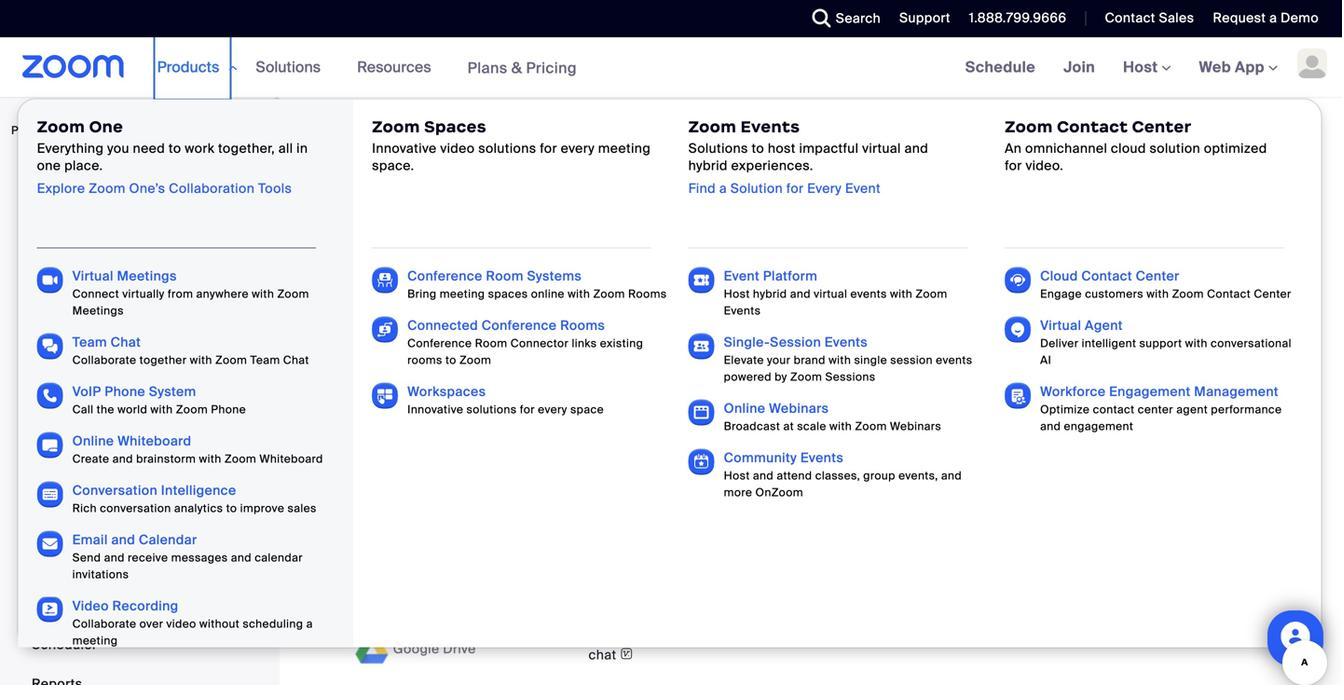 Task type: locate. For each thing, give the bounding box(es) containing it.
enables meetings to be scheduled using google calendars
[[589, 405, 966, 422]]

personal inside 'link'
[[32, 401, 88, 419]]

1 vertical spatial events
[[936, 353, 973, 367]]

1 horizontal spatial events
[[936, 353, 973, 367]]

and up receive
[[111, 531, 135, 549]]

and down optimize
[[1041, 419, 1061, 434]]

3 enables from the top
[[589, 626, 640, 643]]

in right all
[[297, 140, 308, 157]]

zoom up group
[[855, 419, 887, 434]]

center up solution
[[1132, 117, 1192, 137]]

event
[[846, 180, 881, 197], [724, 268, 760, 285]]

and down online whiteboard link
[[113, 452, 133, 466]]

profile picture image
[[1298, 48, 1328, 78]]

host up the "more"
[[724, 469, 750, 483]]

to left broadcast on the right bottom of page
[[706, 405, 719, 422]]

1 vertical spatial host
[[724, 287, 750, 301]]

1 horizontal spatial event
[[846, 180, 881, 197]]

with up intelligence
[[199, 452, 222, 466]]

0 vertical spatial enables
[[589, 405, 640, 422]]

for inside zoom events solutions to host impactful virtual and hybrid experiences. find a solution for every event
[[787, 180, 804, 197]]

voip phone system image
[[37, 383, 63, 409]]

meeting down video
[[72, 634, 118, 648]]

virtual meetings connect virtually from anywhere with zoom meetings
[[72, 268, 309, 318]]

rooms up links
[[560, 317, 605, 334]]

in right account
[[997, 626, 1008, 643]]

in inside "enables users to share content from their google drive account in a meeting or chat"
[[997, 626, 1008, 643]]

workforce engagement management image
[[1005, 383, 1031, 409]]

1 enables from the top
[[589, 405, 640, 422]]

and inside "online whiteboard create and brainstorm with zoom whiteboard"
[[113, 452, 133, 466]]

zoom inside zoom events solutions to host impactful virtual and hybrid experiences. find a solution for every event
[[689, 117, 737, 137]]

voip phone system link
[[72, 383, 196, 400]]

1 vertical spatial collaborate
[[72, 617, 137, 631]]

create
[[72, 452, 109, 466]]

room down connected conference rooms 'link'
[[475, 336, 508, 351]]

event platform host hybrid and virtual events with zoom events
[[724, 268, 948, 318]]

0 horizontal spatial hybrid
[[689, 157, 728, 174]]

one's
[[129, 180, 165, 197]]

and down community
[[753, 469, 774, 483]]

0 vertical spatial app
[[1235, 57, 1265, 77]]

0 vertical spatial rooms
[[628, 287, 667, 301]]

innovative down spaces at the top of page
[[372, 140, 437, 157]]

0 vertical spatial calendars
[[901, 405, 966, 422]]

0 horizontal spatial virtual
[[814, 287, 848, 301]]

and
[[905, 140, 929, 157], [790, 287, 811, 301], [1041, 419, 1061, 434], [113, 452, 133, 466], [753, 469, 774, 483], [942, 469, 962, 483], [111, 531, 135, 549], [104, 551, 125, 565], [231, 551, 252, 565]]

events inside the event platform host hybrid and virtual events with zoom events
[[724, 303, 761, 318]]

1 horizontal spatial app
[[1235, 57, 1265, 77]]

online for online whiteboard
[[72, 433, 114, 450]]

1 vertical spatial from
[[790, 626, 819, 643]]

virtual
[[72, 268, 114, 285], [1041, 317, 1082, 334]]

enables inside "enables users to share content from their google drive account in a meeting or chat"
[[589, 626, 640, 643]]

1 vertical spatial be
[[723, 478, 739, 496]]

webinars up events,
[[890, 419, 942, 434]]

be
[[723, 405, 739, 422], [723, 478, 739, 496]]

conversation intelligence rich conversation analytics to improve sales
[[72, 482, 317, 516]]

collaborate down team chat link
[[72, 353, 137, 367]]

events up classes,
[[801, 449, 844, 467]]

0 vertical spatial solutions
[[256, 57, 321, 77]]

solution
[[731, 180, 783, 197]]

calendars for enables meetings to be scheduled using outlook calendars
[[904, 478, 969, 496]]

1 vertical spatial virtual
[[814, 287, 848, 301]]

personal
[[11, 123, 74, 138]]

all
[[279, 140, 293, 157]]

hybrid inside zoom events solutions to host impactful virtual and hybrid experiences. find a solution for every event
[[689, 157, 728, 174]]

video
[[440, 140, 475, 157], [166, 617, 196, 631]]

zoom contact center an omnichannel cloud solution optimized for video.
[[1005, 117, 1268, 174]]

0 horizontal spatial rooms
[[560, 317, 605, 334]]

0 horizontal spatial chat
[[111, 334, 141, 351]]

conference up bring
[[408, 268, 483, 285]]

workspaces innovative solutions for every space
[[408, 383, 604, 417]]

2 vertical spatial webinars
[[890, 419, 942, 434]]

virtual up connect
[[72, 268, 114, 285]]

email
[[72, 531, 108, 549]]

explore
[[37, 180, 85, 197]]

are
[[492, 144, 518, 165]]

meetings up the community events icon
[[643, 405, 703, 422]]

virtual inside the event platform host hybrid and virtual events with zoom events
[[814, 287, 848, 301]]

0 horizontal spatial event
[[724, 268, 760, 285]]

rooms left 'event platform' image
[[628, 287, 667, 301]]

from inside "enables users to share content from their google drive account in a meeting or chat"
[[790, 626, 819, 643]]

whiteboard up brainstorm
[[118, 433, 192, 450]]

google inside "enables users to share content from their google drive account in a meeting or chat"
[[855, 626, 902, 643]]

an
[[1005, 140, 1022, 157]]

0 vertical spatial personal
[[32, 362, 88, 379]]

be for outlook
[[723, 478, 739, 496]]

1 vertical spatial hybrid
[[753, 287, 787, 301]]

classes,
[[816, 469, 861, 483]]

1 horizontal spatial from
[[790, 626, 819, 643]]

meetings down connect
[[72, 303, 124, 318]]

2 collaborate from the top
[[72, 617, 137, 631]]

0 vertical spatial virtual
[[72, 268, 114, 285]]

zoom inside "online whiteboard create and brainstorm with zoom whiteboard"
[[225, 452, 257, 466]]

with inside voip phone system call the world with zoom phone
[[150, 402, 173, 417]]

integrations are moving to app marketplace
[[389, 144, 745, 165]]

1.888.799.9666 button up schedule at the top of the page
[[955, 0, 1072, 37]]

zoom up virtual agent deliver intelligent support with conversational ai
[[1172, 287, 1204, 301]]

in inside zoom one everything you need to work together, all in one place. explore zoom one's collaboration tools
[[297, 140, 308, 157]]

to left improve at the left bottom
[[226, 501, 237, 516]]

for right are
[[540, 140, 557, 157]]

1 personal from the top
[[32, 362, 88, 379]]

virtual inside virtual meetings connect virtually from anywhere with zoom meetings
[[72, 268, 114, 285]]

events inside single-session events elevate your brand with single session events powered by zoom sessions
[[936, 353, 973, 367]]

hybrid down event platform link on the right top of page
[[753, 287, 787, 301]]

conference room systems bring meeting spaces online with zoom rooms
[[408, 268, 667, 301]]

with right customers
[[1147, 287, 1169, 301]]

0 horizontal spatial whiteboard
[[118, 433, 192, 450]]

clips
[[32, 558, 64, 575]]

google right google drive image
[[393, 640, 440, 658]]

app right moving
[[606, 144, 639, 165]]

0 horizontal spatial video
[[166, 617, 196, 631]]

0 horizontal spatial events
[[851, 287, 887, 301]]

with inside online webinars broadcast at scale with zoom webinars
[[830, 419, 852, 434]]

events up host
[[741, 117, 800, 137]]

1 scheduled from the top
[[742, 405, 809, 422]]

1 vertical spatial rooms
[[560, 317, 605, 334]]

to left work at top
[[169, 140, 181, 157]]

community events host and attend classes, group events, and more onzoom
[[724, 449, 962, 500]]

a inside zoom events solutions to host impactful virtual and hybrid experiences. find a solution for every event
[[719, 180, 727, 197]]

event right 'event platform' image
[[724, 268, 760, 285]]

find a solution for every event link
[[689, 180, 881, 197]]

zoom up an
[[1005, 117, 1053, 137]]

1 using from the top
[[813, 405, 847, 422]]

online inside online webinars broadcast at scale with zoom webinars
[[724, 400, 766, 417]]

0 vertical spatial virtual
[[863, 140, 901, 157]]

1 vertical spatial chat
[[283, 353, 309, 367]]

2 horizontal spatial phone
[[211, 402, 246, 417]]

support
[[1140, 336, 1183, 351]]

center inside zoom contact center an omnichannel cloud solution optimized for video.
[[1132, 117, 1192, 137]]

calendar
[[139, 531, 197, 549]]

to right users
[[682, 626, 695, 643]]

meeting
[[598, 140, 651, 157], [440, 287, 485, 301], [1023, 626, 1075, 643], [72, 634, 118, 648]]

2 scheduled from the top
[[742, 478, 809, 496]]

host inside community events host and attend classes, group events, and more onzoom
[[724, 469, 750, 483]]

enables for enables users to share content from their google drive account in a meeting or chat
[[589, 626, 640, 643]]

join
[[1064, 57, 1096, 77]]

phone
[[32, 323, 72, 340], [105, 383, 145, 400], [211, 402, 246, 417]]

0 vertical spatial webinars
[[32, 284, 92, 301]]

2 enables from the top
[[589, 478, 640, 496]]

online webinars image
[[689, 400, 715, 426]]

0 vertical spatial center
[[1132, 117, 1192, 137]]

and up invitations
[[104, 551, 125, 565]]

1 vertical spatial solutions
[[467, 402, 517, 417]]

find
[[689, 180, 716, 197]]

online
[[531, 287, 565, 301]]

virtual right impactful
[[863, 140, 901, 157]]

0 horizontal spatial from
[[168, 287, 193, 301]]

1 horizontal spatial rooms
[[628, 287, 667, 301]]

collaborate inside team chat collaborate together with zoom team chat
[[72, 353, 137, 367]]

from right "virtually"
[[168, 287, 193, 301]]

0 vertical spatial phone
[[32, 323, 72, 340]]

online webinars broadcast at scale with zoom webinars
[[724, 400, 942, 434]]

without
[[199, 617, 240, 631]]

for left the every
[[787, 180, 804, 197]]

virtual for virtual meetings
[[72, 268, 114, 285]]

video recording link
[[72, 598, 179, 615]]

virtual inside virtual agent deliver intelligent support with conversational ai
[[1041, 317, 1082, 334]]

1 be from the top
[[723, 405, 739, 422]]

0 horizontal spatial team
[[72, 334, 107, 351]]

rooms
[[628, 287, 667, 301], [560, 317, 605, 334]]

virtual for virtual agent
[[1041, 317, 1082, 334]]

2 personal from the top
[[32, 401, 88, 419]]

elevate
[[724, 353, 764, 367]]

collaborate for video
[[72, 617, 137, 631]]

0 vertical spatial host
[[1124, 57, 1162, 77]]

tools
[[258, 180, 292, 197]]

connected conference rooms link
[[408, 317, 605, 334]]

from left their
[[790, 626, 819, 643]]

0 vertical spatial online
[[724, 400, 766, 417]]

online whiteboard create and brainstorm with zoom whiteboard
[[72, 433, 323, 466]]

2 vertical spatial center
[[1254, 287, 1292, 301]]

together,
[[218, 140, 275, 157]]

video inside zoom spaces innovative video solutions for every meeting space.
[[440, 140, 475, 157]]

hybrid inside the event platform host hybrid and virtual events with zoom events
[[753, 287, 787, 301]]

room up spaces
[[486, 268, 524, 285]]

1 horizontal spatial virtual
[[863, 140, 901, 157]]

2 vertical spatial host
[[724, 469, 750, 483]]

zoom inside voip phone system call the world with zoom phone
[[176, 402, 208, 417]]

analytics
[[174, 501, 223, 516]]

chat
[[111, 334, 141, 351], [283, 353, 309, 367]]

0 vertical spatial events
[[851, 287, 887, 301]]

host inside meetings "navigation"
[[1124, 57, 1162, 77]]

google calendar image
[[352, 410, 390, 448]]

clips link
[[0, 548, 274, 586]]

online up create
[[72, 433, 114, 450]]

webinars inside personal menu 'menu'
[[32, 284, 92, 301]]

cloud contact center link
[[1041, 268, 1180, 285]]

a right scheduling on the left of the page
[[306, 617, 313, 631]]

banner
[[0, 37, 1343, 685]]

be down community
[[723, 478, 739, 496]]

1 horizontal spatial video
[[440, 140, 475, 157]]

0 vertical spatial innovative
[[372, 140, 437, 157]]

with up sessions
[[829, 353, 851, 367]]

meetings inside personal menu 'menu'
[[32, 245, 92, 262]]

online inside "online whiteboard create and brainstorm with zoom whiteboard"
[[72, 433, 114, 450]]

1 vertical spatial every
[[538, 402, 568, 417]]

with right support
[[1186, 336, 1208, 351]]

send
[[72, 551, 101, 565]]

and down platform
[[790, 287, 811, 301]]

outlook
[[851, 478, 901, 496]]

1 vertical spatial video
[[166, 617, 196, 631]]

using right attend
[[813, 478, 847, 496]]

collaborate inside video recording collaborate over video without scheduling a meeting
[[72, 617, 137, 631]]

to inside "enables users to share content from their google drive account in a meeting or chat"
[[682, 626, 695, 643]]

scheduler
[[32, 636, 97, 654]]

0 vertical spatial hybrid
[[689, 157, 728, 174]]

with inside the event platform host hybrid and virtual events with zoom events
[[890, 287, 913, 301]]

webinars link
[[0, 274, 274, 311]]

1 horizontal spatial in
[[997, 626, 1008, 643]]

enables up version image
[[589, 626, 640, 643]]

1 horizontal spatial drive
[[905, 626, 938, 643]]

solutions up all
[[256, 57, 321, 77]]

1 vertical spatial in
[[997, 626, 1008, 643]]

1.888.799.9666
[[969, 9, 1067, 27]]

webinars
[[32, 284, 92, 301], [769, 400, 829, 417], [890, 419, 942, 434]]

contact up 'conversational'
[[1207, 287, 1251, 301]]

meetings up virtual meetings icon
[[32, 245, 92, 262]]

solutions inside zoom spaces innovative video solutions for every meeting space.
[[478, 140, 537, 157]]

brand
[[794, 353, 826, 367]]

event inside zoom events solutions to host impactful virtual and hybrid experiences. find a solution for every event
[[846, 180, 881, 197]]

their
[[823, 626, 852, 643]]

phone link
[[0, 313, 274, 351]]

0 vertical spatial collaborate
[[72, 353, 137, 367]]

0 vertical spatial solutions
[[478, 140, 537, 157]]

cloud contact center engage customers with zoom contact center
[[1041, 268, 1292, 301]]

enables for enables meetings to be scheduled using outlook calendars
[[589, 478, 640, 496]]

whiteboard up sales
[[260, 452, 323, 466]]

1 vertical spatial online
[[72, 433, 114, 450]]

1 vertical spatial event
[[724, 268, 760, 285]]

calendars right group
[[904, 478, 969, 496]]

support link
[[886, 0, 955, 37], [900, 9, 951, 27]]

conference room systems link
[[408, 268, 582, 285]]

event platform image
[[689, 267, 715, 293]]

hybrid
[[689, 157, 728, 174], [753, 287, 787, 301]]

personal devices
[[32, 401, 143, 419]]

1 collaborate from the top
[[72, 353, 137, 367]]

0 vertical spatial every
[[561, 140, 595, 157]]

host inside the event platform host hybrid and virtual events with zoom events
[[724, 287, 750, 301]]

solutions inside "workspaces innovative solutions for every space"
[[467, 402, 517, 417]]

0 vertical spatial from
[[168, 287, 193, 301]]

with down "system"
[[150, 402, 173, 417]]

request a demo
[[1213, 9, 1319, 27]]

meetings
[[32, 245, 92, 262], [117, 268, 177, 285], [72, 303, 124, 318]]

1 vertical spatial innovative
[[408, 402, 464, 417]]

2 vertical spatial meetings
[[72, 303, 124, 318]]

event right the every
[[846, 180, 881, 197]]

zoom up "marketplace"
[[689, 117, 737, 137]]

meeting left or
[[1023, 626, 1075, 643]]

0 vertical spatial video
[[440, 140, 475, 157]]

rooms
[[408, 353, 443, 367]]

contact up omnichannel
[[1057, 117, 1128, 137]]

0 vertical spatial meetings
[[643, 405, 703, 422]]

0 vertical spatial event
[[846, 180, 881, 197]]

with up session
[[890, 287, 913, 301]]

1 vertical spatial webinars
[[769, 400, 829, 417]]

zoom down brand
[[791, 370, 823, 384]]

chat
[[589, 647, 617, 664]]

conference room systems image
[[372, 267, 398, 293]]

personal down team chat icon
[[32, 362, 88, 379]]

attend
[[777, 469, 813, 483]]

0 horizontal spatial app
[[606, 144, 639, 165]]

zoom spaces innovative video solutions for every meeting space.
[[372, 117, 651, 174]]

with
[[252, 287, 274, 301], [568, 287, 590, 301], [890, 287, 913, 301], [1147, 287, 1169, 301], [1186, 336, 1208, 351], [190, 353, 212, 367], [829, 353, 851, 367], [150, 402, 173, 417], [830, 419, 852, 434], [199, 452, 222, 466]]

innovative inside "workspaces innovative solutions for every space"
[[408, 402, 464, 417]]

1 vertical spatial enables
[[589, 478, 640, 496]]

from inside virtual meetings connect virtually from anywhere with zoom meetings
[[168, 287, 193, 301]]

1 vertical spatial personal
[[32, 401, 88, 419]]

zoom down place.
[[89, 180, 126, 197]]

conversation
[[100, 501, 171, 516]]

meetings up "virtually"
[[117, 268, 177, 285]]

to inside zoom one everything you need to work together, all in one place. explore zoom one's collaboration tools
[[169, 140, 181, 157]]

video down spaces at the top of page
[[440, 140, 475, 157]]

to left host
[[752, 140, 765, 157]]

deliver
[[1041, 336, 1079, 351]]

meetings
[[643, 405, 703, 422], [643, 478, 703, 496]]

0 horizontal spatial phone
[[32, 323, 72, 340]]

1 horizontal spatial hybrid
[[753, 287, 787, 301]]

center up 'conversational'
[[1254, 287, 1292, 301]]

with inside "online whiteboard create and brainstorm with zoom whiteboard"
[[199, 452, 222, 466]]

1 vertical spatial virtual
[[1041, 317, 1082, 334]]

webinars up team chat icon
[[32, 284, 92, 301]]

solutions down spaces at the top of page
[[478, 140, 537, 157]]

or
[[1079, 626, 1092, 643]]

phone up the world
[[105, 383, 145, 400]]

to inside conversation intelligence rich conversation analytics to improve sales
[[226, 501, 237, 516]]

0 vertical spatial in
[[297, 140, 308, 157]]

1 vertical spatial team
[[250, 353, 280, 367]]

with inside team chat collaborate together with zoom team chat
[[190, 353, 212, 367]]

meeting right moving
[[598, 140, 651, 157]]

0 horizontal spatial online
[[72, 433, 114, 450]]

1 horizontal spatial chat
[[283, 353, 309, 367]]

video right over
[[166, 617, 196, 631]]

zoom down "system"
[[176, 402, 208, 417]]

meeting inside video recording collaborate over video without scheduling a meeting
[[72, 634, 118, 648]]

scheduled for google
[[742, 405, 809, 422]]

everything
[[37, 140, 104, 157]]

events up single-
[[724, 303, 761, 318]]

zoom right anywhere
[[277, 287, 309, 301]]

online up broadcast on the right bottom of page
[[724, 400, 766, 417]]

1 vertical spatial meetings
[[643, 478, 703, 496]]

events inside the event platform host hybrid and virtual events with zoom events
[[851, 287, 887, 301]]

0 vertical spatial meetings
[[32, 245, 92, 262]]

1 vertical spatial app
[[606, 144, 639, 165]]

zoom up space.
[[372, 117, 420, 137]]

solutions inside zoom events solutions to host impactful virtual and hybrid experiences. find a solution for every event
[[689, 140, 748, 157]]

enables down existing
[[589, 405, 640, 422]]

1 meetings from the top
[[643, 405, 703, 422]]

meeting inside "enables users to share content from their google drive account in a meeting or chat"
[[1023, 626, 1075, 643]]

2 be from the top
[[723, 478, 739, 496]]

over
[[140, 617, 163, 631]]

1 horizontal spatial team
[[250, 353, 280, 367]]

1 vertical spatial solutions
[[689, 140, 748, 157]]

drive left account
[[905, 626, 938, 643]]

0 horizontal spatial solutions
[[256, 57, 321, 77]]

0 vertical spatial conference
[[408, 268, 483, 285]]

1 vertical spatial scheduled
[[742, 478, 809, 496]]

with right the together
[[190, 353, 212, 367]]

calendars for enables meetings to be scheduled using google calendars
[[901, 405, 966, 422]]

engagement
[[1110, 383, 1191, 400]]

phone up "online whiteboard create and brainstorm with zoom whiteboard"
[[211, 402, 246, 417]]

recordings link
[[0, 509, 274, 546]]

zoom inside zoom spaces innovative video solutions for every meeting space.
[[372, 117, 420, 137]]

zoom inside virtual meetings connect virtually from anywhere with zoom meetings
[[277, 287, 309, 301]]

0 vertical spatial scheduled
[[742, 405, 809, 422]]

zoom inside cloud contact center engage customers with zoom contact center
[[1172, 287, 1204, 301]]

online for online webinars
[[724, 400, 766, 417]]

scheduled for outlook
[[742, 478, 809, 496]]

0 vertical spatial room
[[486, 268, 524, 285]]

meetings down the community events icon
[[643, 478, 703, 496]]

content
[[737, 626, 786, 643]]

integrations
[[389, 144, 487, 165]]

1 horizontal spatial whiteboard
[[260, 452, 323, 466]]

events up 'single'
[[825, 334, 868, 351]]

2 using from the top
[[813, 478, 847, 496]]

be right online webinars icon
[[723, 405, 739, 422]]

1 horizontal spatial online
[[724, 400, 766, 417]]

0 horizontal spatial in
[[297, 140, 308, 157]]

0 horizontal spatial virtual
[[72, 268, 114, 285]]

0 vertical spatial using
[[813, 405, 847, 422]]

marketplace
[[644, 144, 745, 165]]

1.888.799.9666 button up schedule link
[[969, 9, 1067, 27]]

2 meetings from the top
[[643, 478, 703, 496]]

team chat image
[[37, 333, 63, 359]]

1 vertical spatial room
[[475, 336, 508, 351]]

impactful
[[799, 140, 859, 157]]

virtual meetings image
[[37, 267, 63, 293]]

every left 'space'
[[538, 402, 568, 417]]

drive right google drive image
[[443, 640, 476, 658]]

conversation intelligence link
[[72, 482, 236, 499]]

1 vertical spatial using
[[813, 478, 847, 496]]

conference down connected
[[408, 336, 472, 351]]

performance
[[1211, 402, 1282, 417]]

virtual inside zoom events solutions to host impactful virtual and hybrid experiences. find a solution for every event
[[863, 140, 901, 157]]

contact
[[1093, 402, 1135, 417]]

1 vertical spatial calendars
[[904, 478, 969, 496]]

calendars down session
[[901, 405, 966, 422]]

scheduled down 'community events' link
[[742, 478, 809, 496]]

zoom up workspaces link
[[460, 353, 492, 367]]

enables users to share content from their google drive account in a meeting or chat application
[[589, 625, 1191, 665]]



Task type: vqa. For each thing, say whether or not it's contained in the screenshot.
using
yes



Task type: describe. For each thing, give the bounding box(es) containing it.
call
[[72, 402, 94, 417]]

whiteboards
[[32, 441, 113, 458]]

and right events,
[[942, 469, 962, 483]]

1 vertical spatial phone
[[105, 383, 145, 400]]

support
[[900, 9, 951, 27]]

banner containing zoom one
[[0, 37, 1343, 685]]

host for community events
[[724, 469, 750, 483]]

innovative inside zoom spaces innovative video solutions for every meeting space.
[[372, 140, 437, 157]]

messages
[[171, 551, 228, 565]]

1 vertical spatial conference
[[482, 317, 557, 334]]

connected conference rooms conference room connector links existing rooms to zoom
[[408, 317, 644, 367]]

video
[[72, 598, 109, 615]]

powered
[[724, 370, 772, 384]]

drive inside "enables users to share content from their google drive account in a meeting or chat"
[[905, 626, 938, 643]]

1 horizontal spatial webinars
[[769, 400, 829, 417]]

every inside zoom spaces innovative video solutions for every meeting space.
[[561, 140, 595, 157]]

single
[[854, 353, 888, 367]]

bring
[[408, 287, 437, 301]]

zoom inside team chat collaborate together with zoom team chat
[[215, 353, 247, 367]]

home
[[32, 166, 70, 184]]

zoom inside connected conference rooms conference room connector links existing rooms to zoom
[[460, 353, 492, 367]]

meetings navigation
[[952, 37, 1343, 98]]

zoom logo image
[[22, 55, 125, 78]]

for inside zoom spaces innovative video solutions for every meeting space.
[[540, 140, 557, 157]]

online whiteboard link
[[72, 433, 192, 450]]

contact up customers
[[1082, 268, 1133, 285]]

version image
[[620, 644, 634, 664]]

workspaces image
[[372, 383, 398, 409]]

and left calendar
[[231, 551, 252, 565]]

personal for personal contacts
[[32, 362, 88, 379]]

recordings
[[32, 519, 105, 536]]

rooms inside conference room systems bring meeting spaces online with zoom rooms
[[628, 287, 667, 301]]

meeting inside conference room systems bring meeting spaces online with zoom rooms
[[440, 287, 485, 301]]

zoom one everything you need to work together, all in one place. explore zoom one's collaboration tools
[[37, 117, 308, 197]]

collaborate for team
[[72, 353, 137, 367]]

community events image
[[689, 449, 715, 475]]

engagement
[[1064, 419, 1134, 434]]

sales
[[288, 501, 317, 516]]

personal menu menu
[[0, 157, 274, 685]]

voip phone system call the world with zoom phone
[[72, 383, 246, 417]]

contact inside zoom contact center an omnichannel cloud solution optimized for video.
[[1057, 117, 1128, 137]]

zoom inside conference room systems bring meeting spaces online with zoom rooms
[[593, 287, 625, 301]]

onzoom
[[756, 485, 804, 500]]

users
[[643, 626, 678, 643]]

recording
[[112, 598, 179, 615]]

video inside video recording collaborate over video without scheduling a meeting
[[166, 617, 196, 631]]

2 vertical spatial phone
[[211, 402, 246, 417]]

center for cloud
[[1136, 268, 1180, 285]]

room inside conference room systems bring meeting spaces online with zoom rooms
[[486, 268, 524, 285]]

google down sessions
[[851, 405, 897, 422]]

host for event platform
[[724, 287, 750, 301]]

1 vertical spatial whiteboard
[[260, 452, 323, 466]]

place.
[[64, 157, 103, 174]]

settings
[[32, 597, 85, 614]]

for inside zoom contact center an omnichannel cloud solution optimized for video.
[[1005, 157, 1023, 174]]

personal contacts
[[32, 362, 150, 379]]

cloud
[[1041, 268, 1078, 285]]

yahoo calendar image
[[352, 558, 390, 595]]

with inside cloud contact center engage customers with zoom contact center
[[1147, 287, 1169, 301]]

enables for enables meetings to be scheduled using google calendars
[[589, 405, 640, 422]]

community
[[724, 449, 797, 467]]

agent
[[1085, 317, 1123, 334]]

every
[[808, 180, 842, 197]]

be for google
[[723, 405, 739, 422]]

2 vertical spatial conference
[[408, 336, 472, 351]]

zoom inside zoom contact center an omnichannel cloud solution optimized for video.
[[1005, 117, 1053, 137]]

contact sales
[[1105, 9, 1195, 27]]

optimize
[[1041, 402, 1090, 417]]

community events link
[[724, 449, 844, 467]]

scheduler link
[[0, 627, 274, 664]]

meetings link
[[0, 235, 274, 272]]

more
[[724, 485, 753, 500]]

cloud
[[1111, 140, 1147, 157]]

with inside single-session events elevate your brand with single session events powered by zoom sessions
[[829, 353, 851, 367]]

phone inside personal menu 'menu'
[[32, 323, 72, 340]]

a inside video recording collaborate over video without scheduling a meeting
[[306, 617, 313, 631]]

and inside the event platform host hybrid and virtual events with zoom events
[[790, 287, 811, 301]]

email calendar image
[[37, 531, 63, 557]]

single-session events image
[[689, 333, 715, 359]]

sessions
[[826, 370, 876, 384]]

and inside workforce engagement management optimize contact center agent performance and engagement
[[1041, 419, 1061, 434]]

center for zoom
[[1132, 117, 1192, 137]]

event platform link
[[724, 268, 818, 285]]

0 vertical spatial team
[[72, 334, 107, 351]]

events inside single-session events elevate your brand with single session events powered by zoom sessions
[[825, 334, 868, 351]]

with inside conference room systems bring meeting spaces online with zoom rooms
[[568, 287, 590, 301]]

google drive image
[[352, 631, 390, 669]]

0 horizontal spatial drive
[[443, 640, 476, 658]]

using for google
[[813, 405, 847, 422]]

work
[[185, 140, 215, 157]]

your
[[767, 353, 791, 367]]

intelligent
[[1082, 336, 1137, 351]]

to inside connected conference rooms conference room connector links existing rooms to zoom
[[446, 353, 457, 367]]

a left demo on the top
[[1270, 9, 1278, 27]]

marketplace image
[[756, 117, 1343, 387]]

room inside connected conference rooms conference room connector links existing rooms to zoom
[[475, 336, 508, 351]]

for inside "workspaces innovative solutions for every space"
[[520, 402, 535, 417]]

account
[[942, 626, 993, 643]]

personal for personal devices
[[32, 401, 88, 419]]

integration heading
[[352, 345, 1270, 372]]

products button
[[157, 37, 237, 97]]

intelligence
[[161, 482, 236, 499]]

video recording collaborate over video without scheduling a meeting
[[72, 598, 313, 648]]

improve
[[240, 501, 285, 516]]

solution
[[1150, 140, 1201, 157]]

group
[[864, 469, 896, 483]]

video recording image
[[37, 597, 63, 623]]

to left the "more"
[[706, 478, 719, 496]]

app inside meetings "navigation"
[[1235, 57, 1265, 77]]

personal contacts link
[[0, 352, 274, 390]]

solutions inside solutions dropdown button
[[256, 57, 321, 77]]

2 horizontal spatial webinars
[[890, 419, 942, 434]]

request
[[1213, 9, 1267, 27]]

conversation intelligence image
[[37, 482, 63, 508]]

zoom inside online webinars broadcast at scale with zoom webinars
[[855, 419, 887, 434]]

world
[[118, 402, 147, 417]]

resources button
[[357, 37, 440, 97]]

events inside zoom events solutions to host impactful virtual and hybrid experiences. find a solution for every event
[[741, 117, 800, 137]]

platform
[[763, 268, 818, 285]]

virtual agent image
[[1005, 317, 1031, 343]]

cloud contact center image
[[1005, 267, 1031, 293]]

meetings for enables meetings to be scheduled using outlook calendars
[[643, 478, 703, 496]]

notes
[[32, 480, 70, 497]]

whiteboards link
[[0, 431, 274, 468]]

contact left sales
[[1105, 9, 1156, 27]]

to inside zoom events solutions to host impactful virtual and hybrid experiences. find a solution for every event
[[752, 140, 765, 157]]

online whiteboard image
[[37, 432, 63, 458]]

a inside "enables users to share content from their google drive account in a meeting or chat"
[[1012, 626, 1019, 643]]

the
[[97, 402, 114, 417]]

enables meetings to be scheduled using outlook calendars
[[589, 478, 969, 496]]

web
[[1200, 57, 1232, 77]]

email and calendar link
[[72, 531, 197, 549]]

single-session events link
[[724, 334, 868, 351]]

to right moving
[[586, 144, 602, 165]]

product information navigation
[[17, 37, 1323, 685]]

receive
[[128, 551, 168, 565]]

workforce engagement management link
[[1041, 383, 1279, 400]]

with inside virtual agent deliver intelligent support with conversational ai
[[1186, 336, 1208, 351]]

using for outlook
[[813, 478, 847, 496]]

optimized
[[1204, 140, 1268, 157]]

workspaces
[[408, 383, 486, 400]]

every inside "workspaces innovative solutions for every space"
[[538, 402, 568, 417]]

demo
[[1281, 9, 1319, 27]]

&
[[512, 58, 522, 78]]

conference inside conference room systems bring meeting spaces online with zoom rooms
[[408, 268, 483, 285]]

zoom up everything
[[37, 117, 85, 137]]

0 vertical spatial chat
[[111, 334, 141, 351]]

connected conference rooms image
[[372, 317, 398, 343]]

explore zoom one's collaboration tools link
[[37, 180, 292, 197]]

invitations
[[72, 567, 129, 582]]

virtually
[[122, 287, 165, 301]]

1 vertical spatial meetings
[[117, 268, 177, 285]]

with inside virtual meetings connect virtually from anywhere with zoom meetings
[[252, 287, 274, 301]]

event inside the event platform host hybrid and virtual events with zoom events
[[724, 268, 760, 285]]

zoom inside the event platform host hybrid and virtual events with zoom events
[[916, 287, 948, 301]]

devices
[[91, 401, 143, 419]]

meeting inside zoom spaces innovative video solutions for every meeting space.
[[598, 140, 651, 157]]

outlook calendar image
[[352, 484, 390, 521]]

search
[[836, 10, 881, 27]]

events inside community events host and attend classes, group events, and more onzoom
[[801, 449, 844, 467]]

solutions button
[[256, 37, 329, 97]]

virtual meetings link
[[72, 268, 177, 285]]

host
[[768, 140, 796, 157]]

contacts
[[91, 362, 150, 379]]

at
[[784, 419, 794, 434]]

rooms inside connected conference rooms conference room connector links existing rooms to zoom
[[560, 317, 605, 334]]

meetings for enables meetings to be scheduled using google calendars
[[643, 405, 703, 422]]

and inside zoom events solutions to host impactful virtual and hybrid experiences. find a solution for every event
[[905, 140, 929, 157]]

zoom inside single-session events elevate your brand with single session events powered by zoom sessions
[[791, 370, 823, 384]]



